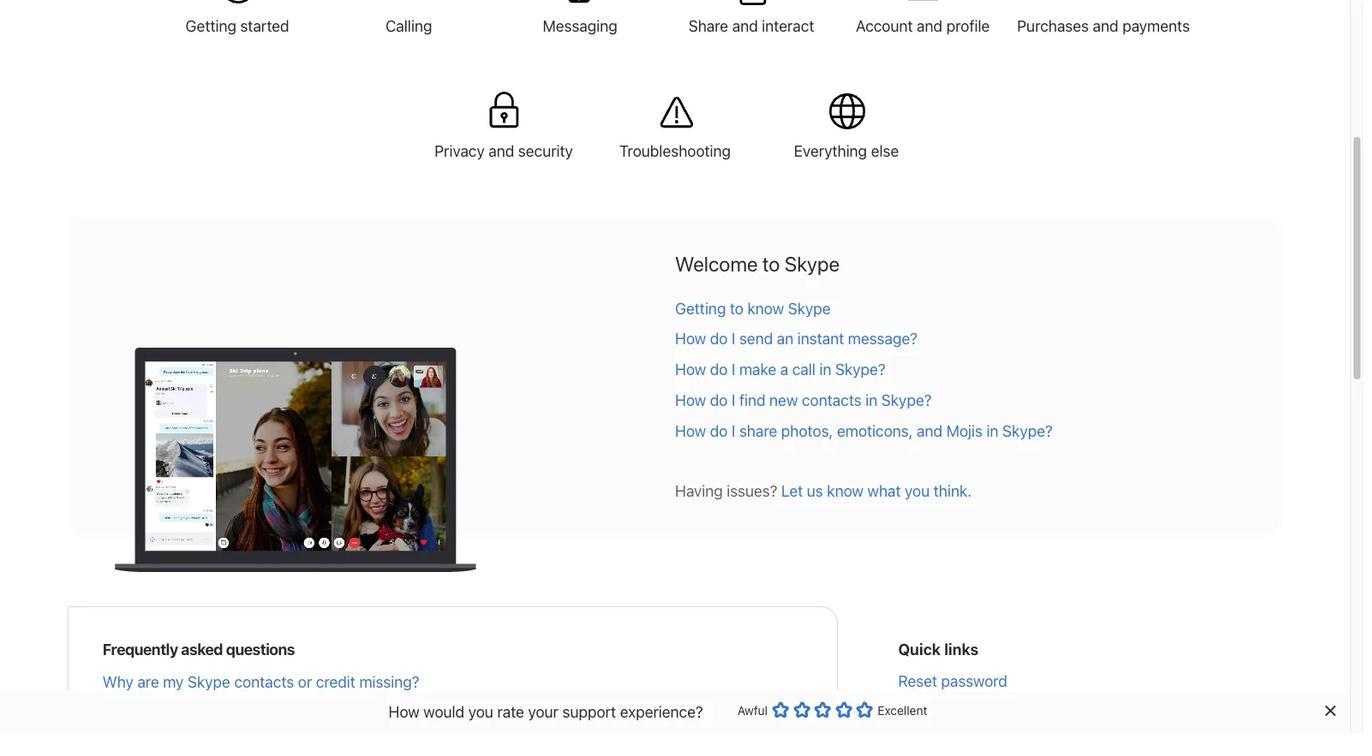 Task type: describe. For each thing, give the bounding box(es) containing it.
skype inside "link"
[[188, 674, 230, 692]]

experience?
[[620, 703, 703, 721]]

3 option from the left
[[814, 702, 832, 719]]

everything else
[[794, 142, 899, 160]]

messaging link
[[495, 0, 666, 74]]

getting to know skype link
[[675, 299, 1248, 319]]

contacts inside how do i find new contacts in skype? link
[[802, 392, 862, 410]]

issues?
[[727, 483, 778, 501]]

why are my skype contacts or credit missing? link
[[103, 673, 803, 693]]

and for account
[[917, 17, 943, 35]]

i for make
[[732, 361, 736, 379]]

troubleshooting for troubleshooting problems signing into skype
[[103, 707, 214, 725]]

troubleshooting link
[[590, 74, 761, 199]]

do for share
[[710, 423, 728, 441]]

how do i send an instant message?
[[675, 330, 918, 348]]

credit
[[316, 674, 356, 692]]

and inside welcome to skype region
[[917, 423, 943, 441]]

what
[[868, 483, 901, 501]]

purchases and payments
[[1017, 17, 1190, 35]]

interact
[[762, 17, 815, 35]]

missing?
[[359, 674, 420, 692]]

why are my skype contacts or credit missing?
[[103, 674, 420, 692]]

support
[[563, 703, 616, 721]]

how for how do i find new contacts in skype?
[[675, 392, 706, 410]]

quick links
[[899, 641, 979, 659]]

a
[[781, 361, 789, 379]]

share
[[689, 17, 729, 35]]

skype up getting to know skype
[[785, 252, 840, 276]]

rate
[[497, 703, 524, 721]]

how would you rate your support experience? list box
[[772, 699, 874, 729]]

you inside welcome to skype region
[[905, 483, 930, 501]]

how do i make a call in skype?
[[675, 361, 886, 379]]

frequently
[[103, 641, 178, 659]]

share and interact
[[689, 17, 815, 35]]

awful
[[738, 704, 768, 718]]

troubleshooting problems signing into skype
[[103, 707, 412, 725]]

excellent
[[878, 704, 928, 718]]

purchases and payments link
[[1009, 0, 1199, 74]]

0 horizontal spatial account
[[856, 17, 913, 35]]

how for how do i share photos, emoticons, and mojis in skype?
[[675, 423, 706, 441]]

think.
[[934, 483, 972, 501]]

in for contacts
[[866, 392, 878, 410]]

how for how do i make a call in skype?
[[675, 361, 706, 379]]

skype? for how do i find new contacts in skype?
[[882, 392, 932, 410]]

i for find
[[732, 392, 736, 410]]

my
[[163, 674, 184, 692]]

how would you rate your support experience?
[[389, 703, 703, 721]]

everything
[[794, 142, 867, 160]]

do for send
[[710, 330, 728, 348]]

reset password
[[899, 673, 1008, 691]]

reset
[[899, 673, 938, 691]]

having issues? let us know what you think.
[[675, 483, 972, 501]]

are
[[137, 674, 159, 692]]

call
[[793, 361, 816, 379]]

send
[[740, 330, 773, 348]]

share and interact link
[[666, 0, 837, 74]]

welcome to skype region
[[675, 252, 1248, 502]]

why
[[103, 674, 134, 692]]

or
[[298, 674, 312, 692]]

how for how do i send an instant message?
[[675, 330, 706, 348]]

find
[[740, 392, 766, 410]]

message?
[[848, 330, 918, 348]]

how do i find new contacts in skype?
[[675, 392, 932, 410]]

everything else link
[[761, 74, 932, 199]]

how do i share photos, emoticons, and mojis in skype?
[[675, 423, 1053, 441]]

to for getting
[[730, 300, 744, 318]]

how do i find new contacts in skype? link
[[675, 391, 1248, 412]]

0 horizontal spatial know
[[748, 300, 784, 318]]

security
[[518, 142, 573, 160]]

my account link
[[899, 705, 1249, 726]]

profile
[[947, 17, 990, 35]]

frequently asked questions
[[103, 641, 295, 659]]

in for call
[[820, 361, 832, 379]]



Task type: vqa. For each thing, say whether or not it's contained in the screenshot.
Center for Developer
no



Task type: locate. For each thing, give the bounding box(es) containing it.
how left make
[[675, 361, 706, 379]]

dismiss the survey image
[[1323, 705, 1337, 718]]

0 vertical spatial to
[[763, 252, 780, 276]]

1 horizontal spatial know
[[827, 483, 864, 501]]

1 do from the top
[[710, 330, 728, 348]]

getting for getting started
[[186, 17, 236, 35]]

asked
[[181, 641, 223, 659]]

links
[[945, 641, 979, 659]]

i inside 'link'
[[732, 330, 736, 348]]

1 vertical spatial contacts
[[234, 674, 294, 692]]

photos,
[[781, 423, 833, 441]]

contacts inside the why are my skype contacts or credit missing? "link"
[[234, 674, 294, 692]]

skype?
[[836, 361, 886, 379], [882, 392, 932, 410], [1003, 423, 1053, 441]]

0 vertical spatial skype?
[[836, 361, 886, 379]]

in right mojis
[[987, 423, 999, 441]]

account
[[856, 17, 913, 35], [924, 706, 981, 724]]

1 vertical spatial skype?
[[882, 392, 932, 410]]

signing
[[286, 707, 336, 725]]

in right call
[[820, 361, 832, 379]]

and for purchases
[[1093, 17, 1119, 35]]

0 vertical spatial you
[[905, 483, 930, 501]]

contacts down questions
[[234, 674, 294, 692]]

getting started
[[186, 17, 289, 35]]

let us know what you think. button
[[782, 483, 972, 501]]

to
[[763, 252, 780, 276], [730, 300, 744, 318]]

1 i from the top
[[732, 330, 736, 348]]

problems
[[218, 707, 283, 725]]

do for make
[[710, 361, 728, 379]]

skype
[[785, 252, 840, 276], [788, 300, 831, 318], [188, 674, 230, 692], [370, 707, 412, 725]]

skype? right mojis
[[1003, 423, 1053, 441]]

how up having at the bottom of the page
[[675, 423, 706, 441]]

i left share
[[732, 423, 736, 441]]

do inside 'link'
[[710, 330, 728, 348]]

skype? down "message?"
[[836, 361, 886, 379]]

you
[[905, 483, 930, 501], [469, 703, 494, 721]]

3 i from the top
[[732, 392, 736, 410]]

1 vertical spatial to
[[730, 300, 744, 318]]

troubleshooting
[[620, 142, 731, 160], [103, 707, 214, 725]]

i for send
[[732, 330, 736, 348]]

1 vertical spatial troubleshooting
[[103, 707, 214, 725]]

and for privacy
[[489, 142, 514, 160]]

my account
[[899, 706, 981, 724]]

2 i from the top
[[732, 361, 736, 379]]

account and profile link
[[837, 0, 1009, 74]]

1 option from the left
[[772, 702, 789, 719]]

account and profile
[[856, 17, 990, 35]]

do left send
[[710, 330, 728, 348]]

how left send
[[675, 330, 706, 348]]

and for share
[[732, 17, 758, 35]]

0 vertical spatial getting
[[186, 17, 236, 35]]

getting down 'welcome' in the top of the page
[[675, 300, 726, 318]]

0 vertical spatial in
[[820, 361, 832, 379]]

and inside "link"
[[1093, 17, 1119, 35]]

troubleshooting for troubleshooting
[[620, 142, 731, 160]]

calling
[[386, 17, 432, 35]]

skype? up emoticons,
[[882, 392, 932, 410]]

1 vertical spatial in
[[866, 392, 878, 410]]

welcome to skype
[[675, 252, 840, 276]]

5 option from the left
[[856, 702, 874, 719]]

to for welcome
[[763, 252, 780, 276]]

0 vertical spatial know
[[748, 300, 784, 318]]

contacts up photos,
[[802, 392, 862, 410]]

3 do from the top
[[710, 392, 728, 410]]

and right share
[[732, 17, 758, 35]]

to up getting to know skype
[[763, 252, 780, 276]]

0 horizontal spatial troubleshooting
[[103, 707, 214, 725]]

questions
[[226, 641, 295, 659]]

how do i make a call in skype? link
[[675, 360, 1248, 381]]

2 vertical spatial skype?
[[1003, 423, 1053, 441]]

0 vertical spatial troubleshooting
[[620, 142, 731, 160]]

1 vertical spatial account
[[924, 706, 981, 724]]

2 vertical spatial in
[[987, 423, 999, 441]]

1 horizontal spatial troubleshooting
[[620, 142, 731, 160]]

how left the find on the right of the page
[[675, 392, 706, 410]]

0 vertical spatial account
[[856, 17, 913, 35]]

privacy
[[435, 142, 485, 160]]

1 horizontal spatial to
[[763, 252, 780, 276]]

1 vertical spatial you
[[469, 703, 494, 721]]

getting for getting to know skype
[[675, 300, 726, 318]]

4 option from the left
[[835, 702, 853, 719]]

having
[[675, 483, 723, 501]]

started
[[240, 17, 289, 35]]

reset password link
[[899, 672, 1249, 693]]

do left share
[[710, 423, 728, 441]]

privacy and security link
[[418, 74, 590, 199]]

calling link
[[323, 0, 495, 74]]

payments
[[1123, 17, 1190, 35]]

getting left started
[[186, 17, 236, 35]]

how do i send an instant message? link
[[675, 329, 1248, 350]]

1 horizontal spatial getting
[[675, 300, 726, 318]]

you left rate
[[469, 703, 494, 721]]

1 vertical spatial getting
[[675, 300, 726, 318]]

know up send
[[748, 300, 784, 318]]

password
[[942, 673, 1008, 691]]

and left the profile
[[917, 17, 943, 35]]

welcome
[[675, 252, 758, 276]]

skype down "missing?"
[[370, 707, 412, 725]]

how for how would you rate your support experience?
[[389, 703, 420, 721]]

do
[[710, 330, 728, 348], [710, 361, 728, 379], [710, 392, 728, 410], [710, 423, 728, 441]]

how inside 'link'
[[675, 330, 706, 348]]

account left the profile
[[856, 17, 913, 35]]

new
[[770, 392, 798, 410]]

emoticons,
[[837, 423, 913, 441]]

option
[[772, 702, 789, 719], [793, 702, 810, 719], [814, 702, 832, 719], [835, 702, 853, 719], [856, 702, 874, 719]]

0 horizontal spatial getting
[[186, 17, 236, 35]]

getting inside welcome to skype region
[[675, 300, 726, 318]]

1 horizontal spatial account
[[924, 706, 981, 724]]

to up send
[[730, 300, 744, 318]]

in
[[820, 361, 832, 379], [866, 392, 878, 410], [987, 423, 999, 441]]

share
[[740, 423, 778, 441]]

us
[[807, 483, 823, 501]]

troubleshooting problems signing into skype link
[[103, 706, 803, 727]]

0 horizontal spatial in
[[820, 361, 832, 379]]

account down reset password
[[924, 706, 981, 724]]

do left the find on the right of the page
[[710, 392, 728, 410]]

privacy and security
[[435, 142, 573, 160]]

2 horizontal spatial in
[[987, 423, 999, 441]]

would
[[424, 703, 465, 721]]

know right us
[[827, 483, 864, 501]]

and left mojis
[[917, 423, 943, 441]]

i left send
[[732, 330, 736, 348]]

contacts
[[802, 392, 862, 410], [234, 674, 294, 692]]

skype? for how do i make a call in skype?
[[836, 361, 886, 379]]

and right privacy at the left of the page
[[489, 142, 514, 160]]

4 do from the top
[[710, 423, 728, 441]]

i left make
[[732, 361, 736, 379]]

getting started link
[[152, 0, 323, 74]]

4 i from the top
[[732, 423, 736, 441]]

getting to know skype
[[675, 300, 831, 318]]

1 horizontal spatial you
[[905, 483, 930, 501]]

1 horizontal spatial contacts
[[802, 392, 862, 410]]

skype down asked
[[188, 674, 230, 692]]

1 horizontal spatial in
[[866, 392, 878, 410]]

you right what
[[905, 483, 930, 501]]

skype up "instant"
[[788, 300, 831, 318]]

0 horizontal spatial to
[[730, 300, 744, 318]]

how do i share photos, emoticons, and mojis in skype? link
[[675, 422, 1248, 442]]

i
[[732, 330, 736, 348], [732, 361, 736, 379], [732, 392, 736, 410], [732, 423, 736, 441]]

messaging
[[543, 17, 618, 35]]

how down "missing?"
[[389, 703, 420, 721]]

instant
[[798, 330, 844, 348]]

0 vertical spatial contacts
[[802, 392, 862, 410]]

in up emoticons,
[[866, 392, 878, 410]]

an
[[777, 330, 794, 348]]

let
[[782, 483, 803, 501]]

into
[[340, 707, 366, 725]]

getting
[[186, 17, 236, 35], [675, 300, 726, 318]]

2 do from the top
[[710, 361, 728, 379]]

i left the find on the right of the page
[[732, 392, 736, 410]]

i for share
[[732, 423, 736, 441]]

do for find
[[710, 392, 728, 410]]

your
[[528, 703, 559, 721]]

0 horizontal spatial contacts
[[234, 674, 294, 692]]

0 horizontal spatial you
[[469, 703, 494, 721]]

do left make
[[710, 361, 728, 379]]

1 vertical spatial know
[[827, 483, 864, 501]]

and left "payments" at the top of page
[[1093, 17, 1119, 35]]

make
[[740, 361, 777, 379]]

else
[[871, 142, 899, 160]]

how
[[675, 330, 706, 348], [675, 361, 706, 379], [675, 392, 706, 410], [675, 423, 706, 441], [389, 703, 420, 721]]

my
[[899, 706, 920, 724]]

mojis
[[947, 423, 983, 441]]

purchases
[[1017, 17, 1089, 35]]

2 option from the left
[[793, 702, 810, 719]]

quick
[[899, 641, 941, 659]]



